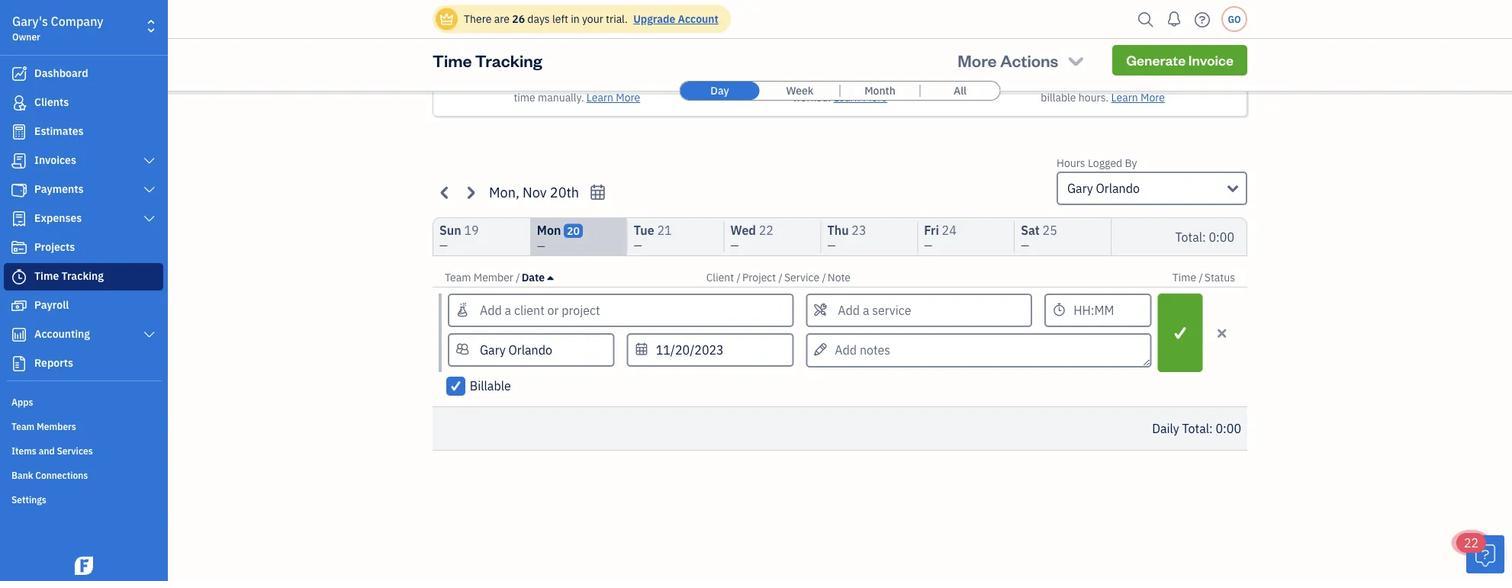 Task type: vqa. For each thing, say whether or not it's contained in the screenshot.
Tue's the —
yes



Task type: locate. For each thing, give the bounding box(es) containing it.
expenses
[[34, 211, 82, 225]]

19
[[464, 223, 479, 239]]

time
[[433, 49, 472, 71], [622, 59, 650, 75], [34, 269, 59, 283], [1173, 271, 1197, 285]]

learn more for track everything for everyone
[[1112, 90, 1166, 105]]

: up time / status
[[1203, 229, 1207, 245]]

1 horizontal spatial team
[[445, 271, 471, 285]]

1 vertical spatial team
[[11, 421, 35, 433]]

tue 21 —
[[634, 223, 672, 253]]

chevron large down image inside the accounting link
[[142, 329, 156, 341]]

more
[[958, 49, 997, 71], [616, 90, 641, 105], [863, 90, 888, 105], [1141, 90, 1166, 105]]

items
[[11, 445, 37, 457]]

members
[[37, 421, 76, 433]]

1 the from the left
[[580, 78, 595, 92]]

a
[[1039, 78, 1045, 92]]

chevron large down image for invoices
[[142, 155, 156, 167]]

1 horizontal spatial for
[[860, 78, 873, 92]]

0 horizontal spatial by
[[641, 78, 652, 92]]

team members
[[11, 421, 76, 433]]

2 by from the left
[[1128, 78, 1139, 92]]

— inside 'tue 21 —'
[[634, 239, 642, 253]]

more for accurately bill your clients for the time you've worked.
[[863, 90, 888, 105]]

Date in MM/DD/YYYY format text field
[[627, 334, 794, 367]]

time left you've
[[894, 78, 916, 92]]

1 horizontal spatial the
[[876, 78, 892, 92]]

gary's
[[12, 13, 48, 29]]

/ left status
[[1200, 271, 1204, 285]]

the inside you can track time with the timer, or by logging time manually.
[[580, 78, 595, 92]]

client
[[707, 271, 734, 285]]

1 horizontal spatial by
[[1128, 78, 1139, 92]]

1 horizontal spatial learn more
[[834, 90, 888, 105]]

apps link
[[4, 390, 163, 413]]

generate invoice button
[[1113, 45, 1248, 76]]

week link
[[761, 82, 840, 100]]

— for tue
[[634, 239, 642, 253]]

more for you can track time with the timer, or by logging time manually.
[[616, 90, 641, 105]]

you can track time with the timer, or by logging time manually.
[[466, 78, 689, 105]]

your inside accurately bill your clients for the time you've worked.
[[802, 78, 823, 92]]

get paid for all your time
[[505, 59, 650, 75]]

gary orlando button
[[1057, 172, 1248, 205]]

report image
[[10, 356, 28, 372]]

service link
[[785, 271, 822, 285]]

0 vertical spatial team
[[445, 271, 471, 285]]

learn more down "your"
[[587, 90, 641, 105]]

by left staying
[[1128, 78, 1139, 92]]

trial.
[[606, 12, 628, 26]]

— left "19"
[[440, 239, 448, 253]]

items and services
[[11, 445, 93, 457]]

team down apps
[[11, 421, 35, 433]]

sat
[[1021, 223, 1040, 239]]

payments
[[34, 182, 84, 196]]

/ left date
[[516, 271, 520, 285]]

tracking down the projects link
[[61, 269, 104, 283]]

don't miss a billable moment by staying on top of billable hours.
[[986, 78, 1221, 105]]

more down "your"
[[616, 90, 641, 105]]

— inside the sat 25 —
[[1021, 239, 1030, 253]]

learn right the hours.
[[1112, 90, 1139, 105]]

the for for
[[876, 78, 892, 92]]

all
[[575, 59, 590, 75], [954, 84, 967, 98]]

0:00
[[1210, 229, 1235, 245], [1216, 421, 1242, 437]]

worked.
[[793, 90, 832, 105]]

3 chevron large down image from the top
[[142, 213, 156, 225]]

you've
[[918, 78, 949, 92]]

chevron large down image for expenses
[[142, 213, 156, 225]]

chart image
[[10, 327, 28, 343]]

total right "daily"
[[1183, 421, 1210, 437]]

bank connections
[[11, 469, 88, 482]]

go button
[[1222, 6, 1248, 32]]

the right clients at the right of page
[[876, 78, 892, 92]]

nov
[[523, 183, 547, 201]]

— down mon
[[537, 239, 546, 253]]

of
[[1212, 78, 1221, 92]]

month link
[[841, 82, 920, 100]]

learn
[[587, 90, 614, 105], [834, 90, 861, 105], [1112, 90, 1139, 105]]

0 horizontal spatial tracking
[[61, 269, 104, 283]]

0 vertical spatial 22
[[759, 223, 774, 239]]

team
[[445, 271, 471, 285], [11, 421, 35, 433]]

4 / from the left
[[822, 271, 827, 285]]

3 learn more from the left
[[1112, 90, 1166, 105]]

Add notes text field
[[806, 334, 1152, 368]]

1 learn more from the left
[[587, 90, 641, 105]]

learn more down everyone
[[1112, 90, 1166, 105]]

logged
[[1088, 156, 1123, 170]]

0 horizontal spatial the
[[580, 78, 595, 92]]

with
[[557, 78, 577, 92]]

all link
[[921, 82, 1000, 100]]

don't
[[986, 78, 1012, 92]]

learn for get paid for all your time
[[587, 90, 614, 105]]

day
[[711, 84, 729, 98]]

invoice image
[[10, 153, 28, 169]]

— left 23 at right
[[828, 239, 836, 253]]

1 vertical spatial total
[[1183, 421, 1210, 437]]

1 horizontal spatial your
[[802, 78, 823, 92]]

21
[[658, 223, 672, 239]]

1 horizontal spatial all
[[954, 84, 967, 98]]

chevron large down image
[[142, 155, 156, 167], [142, 184, 156, 196], [142, 213, 156, 225], [142, 329, 156, 341]]

actions
[[1001, 49, 1059, 71]]

0 horizontal spatial 22
[[759, 223, 774, 239]]

1 horizontal spatial :
[[1210, 421, 1214, 437]]

— left 21
[[634, 239, 642, 253]]

learn down "your"
[[587, 90, 614, 105]]

1 horizontal spatial 22
[[1465, 535, 1479, 552]]

0 horizontal spatial all
[[575, 59, 590, 75]]

learn for track everything for everyone
[[1112, 90, 1139, 105]]

for up with on the top of page
[[556, 59, 572, 75]]

0 horizontal spatial team
[[11, 421, 35, 433]]

Add a client or project text field
[[450, 295, 793, 326]]

chevron large down image for payments
[[142, 184, 156, 196]]

clients link
[[4, 89, 163, 117]]

mon 20 —
[[537, 223, 580, 253]]

cancel image
[[1216, 324, 1230, 342]]

all right you've
[[954, 84, 967, 98]]

2 horizontal spatial for
[[1117, 59, 1133, 75]]

team left member
[[445, 271, 471, 285]]

projects
[[34, 240, 75, 254]]

— left 24
[[925, 239, 933, 253]]

chevron large down image up reports link
[[142, 329, 156, 341]]

your right in
[[582, 12, 604, 26]]

for inside accurately bill your clients for the time you've worked.
[[860, 78, 873, 92]]

/ right client
[[737, 271, 741, 285]]

team members link
[[4, 414, 163, 437]]

week
[[787, 84, 814, 98]]

track everything for everyone image
[[1077, 0, 1130, 53]]

time tracking inside main element
[[34, 269, 104, 283]]

chevron large down image down invoices 'link'
[[142, 184, 156, 196]]

all left "your"
[[575, 59, 590, 75]]

more down everyone
[[1141, 90, 1166, 105]]

0 horizontal spatial :
[[1203, 229, 1207, 245]]

crown image
[[439, 11, 455, 27]]

bill
[[785, 78, 799, 92]]

more right clients at the right of page
[[863, 90, 888, 105]]

team for team members
[[11, 421, 35, 433]]

3 learn from the left
[[1112, 90, 1139, 105]]

chevron large down image inside invoices 'link'
[[142, 155, 156, 167]]

1 horizontal spatial time tracking
[[433, 49, 543, 71]]

1 vertical spatial 22
[[1465, 535, 1479, 552]]

days
[[528, 12, 550, 26]]

/
[[516, 271, 520, 285], [737, 271, 741, 285], [779, 271, 783, 285], [822, 271, 827, 285], [1200, 271, 1204, 285]]

time inside time tracking link
[[34, 269, 59, 283]]

the right with on the top of page
[[580, 78, 595, 92]]

clients
[[826, 78, 858, 92]]

team for team member /
[[445, 271, 471, 285]]

time right 'timer' image in the left top of the page
[[34, 269, 59, 283]]

and
[[39, 445, 55, 457]]

—
[[440, 239, 448, 253], [634, 239, 642, 253], [731, 239, 739, 253], [828, 239, 836, 253], [925, 239, 933, 253], [1021, 239, 1030, 253], [537, 239, 546, 253]]

20
[[567, 224, 580, 238]]

26
[[512, 12, 525, 26]]

time tracking up can
[[433, 49, 543, 71]]

2 / from the left
[[737, 271, 741, 285]]

1 vertical spatial :
[[1210, 421, 1214, 437]]

left
[[553, 12, 569, 26]]

previous day image
[[437, 184, 454, 201]]

0:00 right "daily"
[[1216, 421, 1242, 437]]

billable
[[470, 378, 511, 394]]

/ left 'service'
[[779, 271, 783, 285]]

generate invoice
[[1127, 51, 1234, 69]]

freshbooks image
[[72, 557, 96, 576]]

your right bill
[[802, 78, 823, 92]]

tracking up the track
[[475, 49, 543, 71]]

— inside mon 20 —
[[537, 239, 546, 253]]

— inside wed 22 —
[[731, 239, 739, 253]]

2 horizontal spatial learn more
[[1112, 90, 1166, 105]]

22 inside dropdown button
[[1465, 535, 1479, 552]]

on
[[1179, 78, 1191, 92]]

services
[[57, 445, 93, 457]]

2 the from the left
[[876, 78, 892, 92]]

the inside accurately bill your clients for the time you've worked.
[[876, 78, 892, 92]]

/ left the note
[[822, 271, 827, 285]]

paid
[[528, 59, 553, 75]]

— inside sun 19 —
[[440, 239, 448, 253]]

chevron large down image up the projects link
[[142, 213, 156, 225]]

1 chevron large down image from the top
[[142, 155, 156, 167]]

1 learn from the left
[[587, 90, 614, 105]]

0 vertical spatial tracking
[[475, 49, 543, 71]]

for right clients at the right of page
[[860, 78, 873, 92]]

— inside the thu 23 —
[[828, 239, 836, 253]]

gary
[[1068, 181, 1094, 197]]

0 horizontal spatial time tracking
[[34, 269, 104, 283]]

your
[[582, 12, 604, 26], [802, 78, 823, 92]]

total up time link
[[1176, 229, 1203, 245]]

team inside main element
[[11, 421, 35, 433]]

time down the paid
[[532, 78, 554, 92]]

chevron large down image inside the payments link
[[142, 184, 156, 196]]

— for sat
[[1021, 239, 1030, 253]]

timer image
[[10, 269, 28, 285]]

— up client
[[731, 239, 739, 253]]

1 vertical spatial tracking
[[61, 269, 104, 283]]

daily
[[1153, 421, 1180, 437]]

— left the 25
[[1021, 239, 1030, 253]]

1 horizontal spatial learn
[[834, 90, 861, 105]]

0:00 up status "link"
[[1210, 229, 1235, 245]]

2 chevron large down image from the top
[[142, 184, 156, 196]]

more up don't
[[958, 49, 997, 71]]

estimate image
[[10, 124, 28, 140]]

0 horizontal spatial your
[[582, 12, 604, 26]]

money image
[[10, 298, 28, 314]]

2 horizontal spatial learn
[[1112, 90, 1139, 105]]

: right "daily"
[[1210, 421, 1214, 437]]

project
[[743, 271, 777, 285]]

dashboard
[[34, 66, 88, 80]]

note link
[[828, 271, 851, 285]]

date
[[522, 271, 545, 285]]

chevron large down image for accounting
[[142, 329, 156, 341]]

3 / from the left
[[779, 271, 783, 285]]

invoices
[[34, 153, 76, 167]]

billable
[[1047, 78, 1083, 92], [1041, 90, 1077, 105]]

0 horizontal spatial learn
[[587, 90, 614, 105]]

for up the 'moment'
[[1117, 59, 1133, 75]]

learn left month
[[834, 90, 861, 105]]

billable right a
[[1047, 78, 1083, 92]]

1 vertical spatial your
[[802, 78, 823, 92]]

0 vertical spatial all
[[575, 59, 590, 75]]

time down get
[[514, 90, 536, 105]]

5 / from the left
[[1200, 271, 1204, 285]]

get paid for all your time image
[[551, 0, 604, 53]]

1 horizontal spatial tracking
[[475, 49, 543, 71]]

mon
[[537, 223, 561, 239]]

time tracking down the projects link
[[34, 269, 104, 283]]

learn more
[[587, 90, 641, 105], [834, 90, 888, 105], [1112, 90, 1166, 105]]

resource center badge image
[[1467, 536, 1505, 574]]

0 horizontal spatial for
[[556, 59, 572, 75]]

total
[[1176, 229, 1203, 245], [1183, 421, 1210, 437]]

wed 22 —
[[731, 223, 774, 253]]

by right or
[[641, 78, 652, 92]]

chevron large down image down estimates link
[[142, 155, 156, 167]]

:
[[1203, 229, 1207, 245], [1210, 421, 1214, 437]]

learn more right worked.
[[834, 90, 888, 105]]

1 vertical spatial time tracking
[[34, 269, 104, 283]]

4 chevron large down image from the top
[[142, 329, 156, 341]]

Duration text field
[[1045, 294, 1152, 327]]

1 by from the left
[[641, 78, 652, 92]]

— inside fri 24 —
[[925, 239, 933, 253]]

track
[[1019, 59, 1050, 75]]

0 horizontal spatial learn more
[[587, 90, 641, 105]]



Task type: describe. For each thing, give the bounding box(es) containing it.
miss
[[1014, 78, 1037, 92]]

the for with
[[580, 78, 595, 92]]

everyone
[[1135, 59, 1188, 75]]

bank connections link
[[4, 463, 163, 486]]

there
[[464, 12, 492, 26]]

thu
[[828, 223, 849, 239]]

main element
[[0, 0, 206, 582]]

more actions button
[[944, 42, 1101, 79]]

dashboard image
[[10, 66, 28, 82]]

date link
[[522, 271, 554, 285]]

client image
[[10, 95, 28, 111]]

mon,
[[489, 183, 520, 201]]

22 inside wed 22 —
[[759, 223, 774, 239]]

Add a service text field
[[808, 295, 1031, 326]]

reports
[[34, 356, 73, 370]]

time up or
[[622, 59, 650, 75]]

projects link
[[4, 234, 163, 262]]

manually.
[[538, 90, 584, 105]]

settings link
[[4, 488, 163, 511]]

2 learn more from the left
[[834, 90, 888, 105]]

moment
[[1085, 78, 1125, 92]]

logging
[[655, 78, 689, 92]]

hours.
[[1079, 90, 1109, 105]]

0 vertical spatial your
[[582, 12, 604, 26]]

dashboard link
[[4, 60, 163, 88]]

apps
[[11, 396, 33, 408]]

more actions
[[958, 49, 1059, 71]]

settings
[[11, 494, 46, 506]]

for for everyone
[[1117, 59, 1133, 75]]

chevrondown image
[[1066, 50, 1087, 71]]

your
[[593, 59, 619, 75]]

project link
[[743, 271, 779, 285]]

team member /
[[445, 271, 520, 285]]

24
[[942, 223, 957, 239]]

accurately bill your clients for the time you've worked.
[[731, 78, 949, 105]]

0 vertical spatial total
[[1176, 229, 1203, 245]]

items and services link
[[4, 439, 163, 462]]

estimates link
[[4, 118, 163, 146]]

go
[[1229, 13, 1242, 25]]

go to help image
[[1191, 8, 1215, 31]]

client / project / service / note
[[707, 271, 851, 285]]

upgrade
[[634, 12, 676, 26]]

25
[[1043, 223, 1058, 239]]

0 vertical spatial :
[[1203, 229, 1207, 245]]

22 button
[[1457, 534, 1505, 574]]

track everything for everyone
[[1019, 59, 1188, 75]]

1 / from the left
[[516, 271, 520, 285]]

daily total : 0:00
[[1153, 421, 1242, 437]]

more for don't miss a billable moment by staying on top of billable hours.
[[1141, 90, 1166, 105]]

— for thu
[[828, 239, 836, 253]]

1 vertical spatial all
[[954, 84, 967, 98]]

by
[[1126, 156, 1138, 170]]

sun 19 —
[[440, 223, 479, 253]]

by inside don't miss a billable moment by staying on top of billable hours.
[[1128, 78, 1139, 92]]

time link
[[1173, 271, 1200, 285]]

— for fri
[[925, 239, 933, 253]]

can
[[486, 78, 503, 92]]

0 vertical spatial 0:00
[[1210, 229, 1235, 245]]

Add a name text field
[[450, 335, 613, 366]]

more inside dropdown button
[[958, 49, 997, 71]]

check image
[[449, 379, 463, 394]]

reports link
[[4, 350, 163, 378]]

time inside accurately bill your clients for the time you've worked.
[[894, 78, 916, 92]]

service
[[785, 271, 820, 285]]

— for wed
[[731, 239, 739, 253]]

there are 26 days left in your trial. upgrade account
[[464, 12, 719, 26]]

in
[[571, 12, 580, 26]]

time left status
[[1173, 271, 1197, 285]]

by inside you can track time with the timer, or by logging time manually.
[[641, 78, 652, 92]]

estimates
[[34, 124, 84, 138]]

time / status
[[1173, 271, 1236, 285]]

orlando
[[1096, 181, 1140, 197]]

billable left the hours.
[[1041, 90, 1077, 105]]

payroll link
[[4, 292, 163, 320]]

time up you
[[433, 49, 472, 71]]

everything
[[1053, 59, 1114, 75]]

caretup image
[[548, 272, 554, 284]]

mon, nov 20th
[[489, 183, 579, 201]]

month
[[865, 84, 896, 98]]

fri 24 —
[[925, 223, 957, 253]]

note
[[828, 271, 851, 285]]

— for mon
[[537, 239, 546, 253]]

log time image
[[1172, 325, 1190, 341]]

23
[[852, 223, 867, 239]]

choose a date image
[[589, 184, 607, 201]]

status
[[1205, 271, 1236, 285]]

top
[[1193, 78, 1209, 92]]

status link
[[1205, 271, 1236, 285]]

20th
[[550, 183, 579, 201]]

owner
[[12, 31, 40, 43]]

generate
[[1127, 51, 1186, 69]]

0 vertical spatial time tracking
[[433, 49, 543, 71]]

learn more for get paid for all your time
[[587, 90, 641, 105]]

— for sun
[[440, 239, 448, 253]]

1 vertical spatial 0:00
[[1216, 421, 1242, 437]]

notifications image
[[1163, 4, 1187, 34]]

gary's company owner
[[12, 13, 103, 43]]

payment image
[[10, 182, 28, 198]]

search image
[[1134, 8, 1159, 31]]

wed
[[731, 223, 756, 239]]

next day image
[[462, 184, 479, 201]]

accurately
[[731, 78, 782, 92]]

2 learn from the left
[[834, 90, 861, 105]]

tracking inside main element
[[61, 269, 104, 283]]

payroll
[[34, 298, 69, 312]]

for for all
[[556, 59, 572, 75]]

you
[[466, 78, 483, 92]]

clients
[[34, 95, 69, 109]]

company
[[51, 13, 103, 29]]

expense image
[[10, 211, 28, 227]]

bank
[[11, 469, 33, 482]]

are
[[494, 12, 510, 26]]

project image
[[10, 240, 28, 256]]

expenses link
[[4, 205, 163, 233]]

convert time into invoices image
[[814, 0, 867, 53]]



